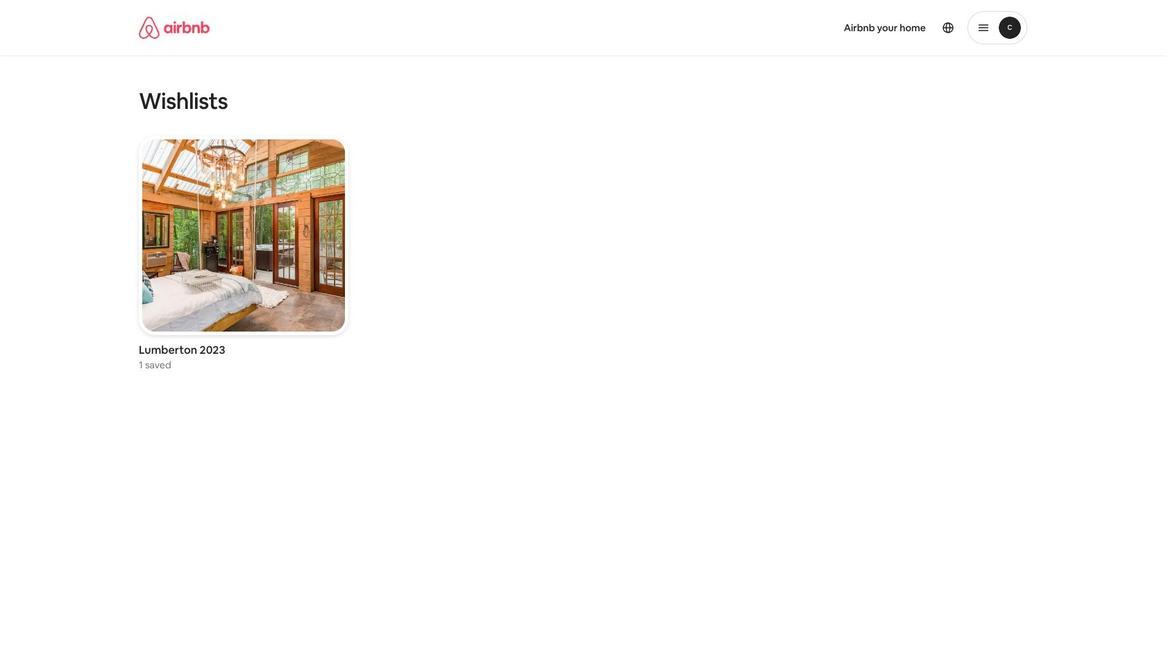 Task type: locate. For each thing, give the bounding box(es) containing it.
profile element
[[600, 0, 1028, 56]]



Task type: vqa. For each thing, say whether or not it's contained in the screenshot.
"Profile" Element
yes



